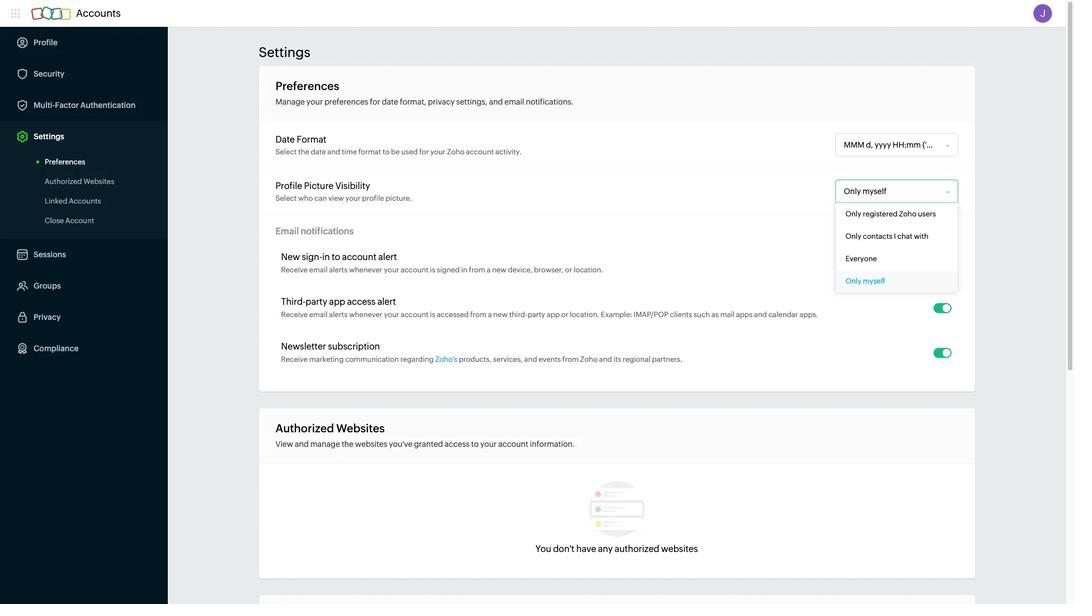 Task type: describe. For each thing, give the bounding box(es) containing it.
multi-factor authentication
[[34, 101, 136, 110]]

zoho's link
[[435, 355, 458, 364]]

date inside date format select the date and time format to be used for your zoho account activity.
[[311, 148, 326, 156]]

new sign-in to account alert receive email alerts whenever your account is signed in from a new device, browser, or location.
[[281, 252, 604, 274]]

1 vertical spatial or
[[562, 311, 569, 319]]

linked accounts
[[45, 197, 101, 205]]

preferences
[[325, 97, 369, 106]]

manage
[[276, 97, 305, 106]]

2 whenever from the top
[[349, 311, 383, 319]]

partners.
[[652, 355, 683, 364]]

compliance
[[34, 344, 79, 353]]

users
[[919, 210, 937, 218]]

can
[[315, 194, 327, 202]]

as
[[712, 311, 719, 319]]

zoho's
[[435, 355, 458, 364]]

settings,
[[457, 97, 488, 106]]

security
[[34, 69, 64, 78]]

registered
[[864, 210, 898, 218]]

0 horizontal spatial app
[[329, 297, 345, 307]]

only for only contacts i chat with
[[846, 232, 862, 241]]

with
[[915, 232, 929, 241]]

authentication
[[80, 101, 136, 110]]

view
[[329, 194, 344, 202]]

0 vertical spatial settings
[[259, 45, 311, 60]]

signed
[[437, 266, 460, 274]]

and right 'apps'
[[755, 311, 768, 319]]

1 vertical spatial party
[[528, 311, 546, 319]]

your inside the profile picture visibility select who can view your profile picture.
[[346, 194, 361, 202]]

close
[[45, 217, 64, 225]]

and inside preferences manage your preferences for date format, privacy settings, and email notifications.
[[489, 97, 503, 106]]

chat
[[898, 232, 913, 241]]

authorized websites view and manage the websites you've granted access to your account information.
[[276, 422, 575, 449]]

profile for profile picture visibility select who can view your profile picture.
[[276, 181, 302, 191]]

is inside new sign-in to account alert receive email alerts whenever your account is signed in from a new device, browser, or location.
[[430, 266, 436, 274]]

format
[[297, 134, 327, 145]]

visibility
[[336, 181, 370, 191]]

have
[[577, 544, 597, 555]]

products,
[[459, 355, 492, 364]]

who
[[298, 194, 313, 202]]

1 vertical spatial from
[[470, 311, 487, 319]]

the inside date format select the date and time format to be used for your zoho account activity.
[[298, 148, 309, 156]]

date
[[276, 134, 295, 145]]

your inside the authorized websites view and manage the websites you've granted access to your account information.
[[481, 440, 497, 449]]

1 vertical spatial settings
[[34, 132, 64, 141]]

newsletter
[[281, 341, 326, 352]]

2 horizontal spatial zoho
[[900, 210, 917, 218]]

sessions
[[34, 250, 66, 259]]

you don't have any authorized websites
[[536, 544, 698, 555]]

1 horizontal spatial in
[[462, 266, 468, 274]]

third-
[[510, 311, 528, 319]]

picture
[[304, 181, 334, 191]]

1 vertical spatial accounts
[[69, 197, 101, 205]]

access inside the authorized websites view and manage the websites you've granted access to your account information.
[[445, 440, 470, 449]]

clients
[[670, 311, 693, 319]]

date inside preferences manage your preferences for date format, privacy settings, and email notifications.
[[382, 97, 398, 106]]

new
[[281, 252, 300, 263]]

1 vertical spatial app
[[547, 311, 560, 319]]

authorized
[[615, 544, 660, 555]]

profile picture visibility select who can view your profile picture.
[[276, 181, 412, 202]]

format,
[[400, 97, 427, 106]]

you've
[[389, 440, 413, 449]]

only contacts i chat with
[[846, 232, 929, 241]]

everyone
[[846, 255, 878, 263]]

account down the notifications
[[342, 252, 377, 263]]

account left signed
[[401, 266, 429, 274]]

authorized for authorized websites
[[45, 177, 82, 186]]

receive email alerts whenever your account is accessed from a new third-party app or location. example: imap/pop clients such as mail apps and calendar apps.
[[281, 311, 819, 319]]

communication
[[345, 355, 399, 364]]

receive for receive email alerts whenever your account is accessed from a new third-party app or location. example: imap/pop clients such as mail apps and calendar apps.
[[281, 311, 308, 319]]

notifications
[[301, 226, 354, 237]]

1 vertical spatial a
[[488, 311, 492, 319]]

profile for profile
[[34, 38, 58, 47]]

device,
[[508, 266, 533, 274]]

apps.
[[800, 311, 819, 319]]

2 is from the top
[[430, 311, 436, 319]]

regional
[[623, 355, 651, 364]]

for inside preferences manage your preferences for date format, privacy settings, and email notifications.
[[370, 97, 381, 106]]

2 alerts from the top
[[329, 311, 348, 319]]

mail
[[721, 311, 735, 319]]

only for only registered zoho users
[[846, 210, 862, 218]]

accessed
[[437, 311, 469, 319]]

2 vertical spatial zoho
[[581, 355, 598, 364]]

your inside preferences manage your preferences for date format, privacy settings, and email notifications.
[[307, 97, 323, 106]]

manage
[[311, 440, 340, 449]]

1 vertical spatial location.
[[570, 311, 600, 319]]

regarding
[[401, 355, 434, 364]]

apps
[[737, 311, 753, 319]]

imap/pop
[[634, 311, 669, 319]]

alerts inside new sign-in to account alert receive email alerts whenever your account is signed in from a new device, browser, or location.
[[329, 266, 348, 274]]

whenever inside new sign-in to account alert receive email alerts whenever your account is signed in from a new device, browser, or location.
[[349, 266, 383, 274]]

close account
[[45, 217, 94, 225]]



Task type: vqa. For each thing, say whether or not it's contained in the screenshot.
your in the Authorized Websites View and manage the websites you've granted access to your account information.
yes



Task type: locate. For each thing, give the bounding box(es) containing it.
notifications.
[[526, 97, 574, 106]]

1 vertical spatial new
[[494, 311, 508, 319]]

1 vertical spatial websites
[[662, 544, 698, 555]]

receive inside new sign-in to account alert receive email alerts whenever your account is signed in from a new device, browser, or location.
[[281, 266, 308, 274]]

3 receive from the top
[[281, 355, 308, 364]]

0 vertical spatial alert
[[379, 252, 397, 263]]

0 horizontal spatial date
[[311, 148, 326, 156]]

location. inside new sign-in to account alert receive email alerts whenever your account is signed in from a new device, browser, or location.
[[574, 266, 604, 274]]

new inside new sign-in to account alert receive email alerts whenever your account is signed in from a new device, browser, or location.
[[492, 266, 507, 274]]

1 vertical spatial profile
[[276, 181, 302, 191]]

1 vertical spatial receive
[[281, 311, 308, 319]]

2 horizontal spatial to
[[472, 440, 479, 449]]

0 horizontal spatial for
[[370, 97, 381, 106]]

2 vertical spatial to
[[472, 440, 479, 449]]

receive down new
[[281, 266, 308, 274]]

for inside date format select the date and time format to be used for your zoho account activity.
[[420, 148, 429, 156]]

0 horizontal spatial in
[[322, 252, 330, 263]]

websites up manage
[[336, 422, 385, 435]]

1 vertical spatial alert
[[378, 297, 396, 307]]

alerts
[[329, 266, 348, 274], [329, 311, 348, 319]]

select inside the profile picture visibility select who can view your profile picture.
[[276, 194, 297, 202]]

and inside date format select the date and time format to be used for your zoho account activity.
[[328, 148, 341, 156]]

0 vertical spatial alerts
[[329, 266, 348, 274]]

linked
[[45, 197, 67, 205]]

third-party app access alert
[[281, 297, 396, 307]]

0 vertical spatial is
[[430, 266, 436, 274]]

1 horizontal spatial websites
[[662, 544, 698, 555]]

account
[[466, 148, 494, 156], [342, 252, 377, 263], [401, 266, 429, 274], [401, 311, 429, 319], [499, 440, 529, 449]]

profile inside the profile picture visibility select who can view your profile picture.
[[276, 181, 302, 191]]

email inside new sign-in to account alert receive email alerts whenever your account is signed in from a new device, browser, or location.
[[309, 266, 328, 274]]

date
[[382, 97, 398, 106], [311, 148, 326, 156]]

authorized websites
[[45, 177, 114, 186]]

or inside new sign-in to account alert receive email alerts whenever your account is signed in from a new device, browser, or location.
[[565, 266, 573, 274]]

party down browser,
[[528, 311, 546, 319]]

profile up who
[[276, 181, 302, 191]]

and
[[489, 97, 503, 106], [328, 148, 341, 156], [755, 311, 768, 319], [525, 355, 537, 364], [600, 355, 612, 364], [295, 440, 309, 449]]

only up the everyone
[[846, 232, 862, 241]]

used
[[402, 148, 418, 156]]

0 vertical spatial zoho
[[447, 148, 465, 156]]

zoho
[[447, 148, 465, 156], [900, 210, 917, 218], [581, 355, 598, 364]]

email
[[276, 226, 299, 237]]

1 vertical spatial access
[[445, 440, 470, 449]]

None field
[[836, 134, 946, 156], [836, 180, 946, 203], [836, 134, 946, 156], [836, 180, 946, 203]]

0 vertical spatial email
[[505, 97, 525, 106]]

email
[[505, 97, 525, 106], [309, 266, 328, 274], [309, 311, 328, 319]]

1 horizontal spatial zoho
[[581, 355, 598, 364]]

only for only myself
[[846, 277, 862, 286]]

0 vertical spatial a
[[487, 266, 491, 274]]

whenever up third-party app access alert
[[349, 266, 383, 274]]

0 horizontal spatial authorized
[[45, 177, 82, 186]]

view
[[276, 440, 293, 449]]

1 horizontal spatial the
[[342, 440, 354, 449]]

privacy
[[34, 313, 61, 322]]

0 vertical spatial from
[[469, 266, 486, 274]]

receive down third-
[[281, 311, 308, 319]]

1 horizontal spatial access
[[445, 440, 470, 449]]

marketing
[[309, 355, 344, 364]]

accounts
[[76, 7, 121, 19], [69, 197, 101, 205]]

1 horizontal spatial to
[[383, 148, 390, 156]]

and right settings,
[[489, 97, 503, 106]]

1 horizontal spatial authorized
[[276, 422, 334, 435]]

only myself
[[846, 277, 886, 286]]

such
[[694, 311, 711, 319]]

1 select from the top
[[276, 148, 297, 156]]

0 vertical spatial only
[[846, 210, 862, 218]]

location. right browser,
[[574, 266, 604, 274]]

the right manage
[[342, 440, 354, 449]]

to inside the authorized websites view and manage the websites you've granted access to your account information.
[[472, 440, 479, 449]]

activity.
[[496, 148, 522, 156]]

the inside the authorized websites view and manage the websites you've granted access to your account information.
[[342, 440, 354, 449]]

select inside date format select the date and time format to be used for your zoho account activity.
[[276, 148, 297, 156]]

the
[[298, 148, 309, 156], [342, 440, 354, 449]]

0 vertical spatial date
[[382, 97, 398, 106]]

from right signed
[[469, 266, 486, 274]]

date down format
[[311, 148, 326, 156]]

1 horizontal spatial preferences
[[276, 79, 339, 92]]

alert inside new sign-in to account alert receive email alerts whenever your account is signed in from a new device, browser, or location.
[[379, 252, 397, 263]]

select
[[276, 148, 297, 156], [276, 194, 297, 202]]

zoho right used
[[447, 148, 465, 156]]

receive marketing communication regarding zoho's products, services, and events from zoho and its regional partners.
[[281, 355, 683, 364]]

in right signed
[[462, 266, 468, 274]]

to right sign-
[[332, 252, 341, 263]]

0 vertical spatial party
[[306, 297, 327, 307]]

whenever down third-party app access alert
[[349, 311, 383, 319]]

0 vertical spatial app
[[329, 297, 345, 307]]

to inside date format select the date and time format to be used for your zoho account activity.
[[383, 148, 390, 156]]

or right browser,
[[565, 266, 573, 274]]

browser,
[[534, 266, 564, 274]]

to left be at the left of the page
[[383, 148, 390, 156]]

account inside date format select the date and time format to be used for your zoho account activity.
[[466, 148, 494, 156]]

websites for authorized websites view and manage the websites you've granted access to your account information.
[[336, 422, 385, 435]]

0 vertical spatial access
[[347, 297, 376, 307]]

you
[[536, 544, 552, 555]]

party
[[306, 297, 327, 307], [528, 311, 546, 319]]

0 horizontal spatial websites
[[355, 440, 388, 449]]

or right third-
[[562, 311, 569, 319]]

for
[[370, 97, 381, 106], [420, 148, 429, 156]]

new left device,
[[492, 266, 507, 274]]

email down third-party app access alert
[[309, 311, 328, 319]]

websites
[[84, 177, 114, 186], [336, 422, 385, 435]]

2 select from the top
[[276, 194, 297, 202]]

from
[[469, 266, 486, 274], [470, 311, 487, 319], [563, 355, 579, 364]]

1 horizontal spatial profile
[[276, 181, 302, 191]]

authorized inside the authorized websites view and manage the websites you've granted access to your account information.
[[276, 422, 334, 435]]

1 vertical spatial date
[[311, 148, 326, 156]]

newsletter subscription
[[281, 341, 380, 352]]

1 vertical spatial whenever
[[349, 311, 383, 319]]

granted
[[414, 440, 443, 449]]

and left its
[[600, 355, 612, 364]]

1 horizontal spatial for
[[420, 148, 429, 156]]

format
[[359, 148, 381, 156]]

settings down multi-
[[34, 132, 64, 141]]

settings up 'manage'
[[259, 45, 311, 60]]

time
[[342, 148, 357, 156]]

third-
[[281, 297, 306, 307]]

1 vertical spatial only
[[846, 232, 862, 241]]

access right the granted
[[445, 440, 470, 449]]

0 vertical spatial for
[[370, 97, 381, 106]]

and right view
[[295, 440, 309, 449]]

a left device,
[[487, 266, 491, 274]]

account left information.
[[499, 440, 529, 449]]

groups
[[34, 282, 61, 291]]

0 horizontal spatial preferences
[[45, 158, 85, 166]]

0 horizontal spatial settings
[[34, 132, 64, 141]]

1 vertical spatial alerts
[[329, 311, 348, 319]]

1 vertical spatial is
[[430, 311, 436, 319]]

0 vertical spatial whenever
[[349, 266, 383, 274]]

a inside new sign-in to account alert receive email alerts whenever your account is signed in from a new device, browser, or location.
[[487, 266, 491, 274]]

0 vertical spatial new
[[492, 266, 507, 274]]

0 horizontal spatial the
[[298, 148, 309, 156]]

and left the events
[[525, 355, 537, 364]]

the down format
[[298, 148, 309, 156]]

preferences manage your preferences for date format, privacy settings, and email notifications.
[[276, 79, 574, 106]]

only left registered
[[846, 210, 862, 218]]

account left activity.
[[466, 148, 494, 156]]

0 vertical spatial preferences
[[276, 79, 339, 92]]

0 horizontal spatial profile
[[34, 38, 58, 47]]

preferences up the authorized websites
[[45, 158, 85, 166]]

myself
[[864, 277, 886, 286]]

account inside the authorized websites view and manage the websites you've granted access to your account information.
[[499, 440, 529, 449]]

email down sign-
[[309, 266, 328, 274]]

preferences for preferences
[[45, 158, 85, 166]]

zoho inside date format select the date and time format to be used for your zoho account activity.
[[447, 148, 465, 156]]

0 horizontal spatial access
[[347, 297, 376, 307]]

0 horizontal spatial zoho
[[447, 148, 465, 156]]

a
[[487, 266, 491, 274], [488, 311, 492, 319]]

0 vertical spatial or
[[565, 266, 573, 274]]

information.
[[530, 440, 575, 449]]

alerts down third-party app access alert
[[329, 311, 348, 319]]

1 alerts from the top
[[329, 266, 348, 274]]

calendar
[[769, 311, 799, 319]]

0 horizontal spatial to
[[332, 252, 341, 263]]

contacts
[[864, 232, 893, 241]]

1 horizontal spatial websites
[[336, 422, 385, 435]]

and inside the authorized websites view and manage the websites you've granted access to your account information.
[[295, 440, 309, 449]]

is left signed
[[430, 266, 436, 274]]

websites inside the authorized websites view and manage the websites you've granted access to your account information.
[[336, 422, 385, 435]]

websites left the you've
[[355, 440, 388, 449]]

subscription
[[328, 341, 380, 352]]

2 only from the top
[[846, 232, 862, 241]]

0 vertical spatial authorized
[[45, 177, 82, 186]]

your inside date format select the date and time format to be used for your zoho account activity.
[[431, 148, 446, 156]]

events
[[539, 355, 561, 364]]

0 vertical spatial in
[[322, 252, 330, 263]]

i
[[895, 232, 897, 241]]

preferences for preferences manage your preferences for date format, privacy settings, and email notifications.
[[276, 79, 339, 92]]

1 vertical spatial authorized
[[276, 422, 334, 435]]

2 receive from the top
[[281, 311, 308, 319]]

1 vertical spatial websites
[[336, 422, 385, 435]]

1 horizontal spatial settings
[[259, 45, 311, 60]]

zoho left users
[[900, 210, 917, 218]]

alerts up third-party app access alert
[[329, 266, 348, 274]]

0 vertical spatial profile
[[34, 38, 58, 47]]

1 horizontal spatial party
[[528, 311, 546, 319]]

0 vertical spatial accounts
[[76, 7, 121, 19]]

1 vertical spatial for
[[420, 148, 429, 156]]

0 vertical spatial receive
[[281, 266, 308, 274]]

1 vertical spatial zoho
[[900, 210, 917, 218]]

authorized up linked at the left
[[45, 177, 82, 186]]

websites up linked accounts
[[84, 177, 114, 186]]

sign-
[[302, 252, 322, 263]]

1 only from the top
[[846, 210, 862, 218]]

don't
[[553, 544, 575, 555]]

in
[[322, 252, 330, 263], [462, 266, 468, 274]]

to right the granted
[[472, 440, 479, 449]]

2 vertical spatial only
[[846, 277, 862, 286]]

alert
[[379, 252, 397, 263], [378, 297, 396, 307]]

is left accessed
[[430, 311, 436, 319]]

0 vertical spatial websites
[[84, 177, 114, 186]]

email left the notifications.
[[505, 97, 525, 106]]

new left third-
[[494, 311, 508, 319]]

access up subscription
[[347, 297, 376, 307]]

only registered zoho users
[[846, 210, 937, 218]]

and left time
[[328, 148, 341, 156]]

preferences up 'manage'
[[276, 79, 339, 92]]

your inside new sign-in to account alert receive email alerts whenever your account is signed in from a new device, browser, or location.
[[384, 266, 399, 274]]

1 whenever from the top
[[349, 266, 383, 274]]

from inside new sign-in to account alert receive email alerts whenever your account is signed in from a new device, browser, or location.
[[469, 266, 486, 274]]

1 vertical spatial to
[[332, 252, 341, 263]]

1 horizontal spatial date
[[382, 97, 398, 106]]

date left format,
[[382, 97, 398, 106]]

websites inside the authorized websites view and manage the websites you've granted access to your account information.
[[355, 440, 388, 449]]

1 vertical spatial email
[[309, 266, 328, 274]]

1 vertical spatial the
[[342, 440, 354, 449]]

email inside preferences manage your preferences for date format, privacy settings, and email notifications.
[[505, 97, 525, 106]]

0 vertical spatial the
[[298, 148, 309, 156]]

1 vertical spatial select
[[276, 194, 297, 202]]

zoho left its
[[581, 355, 598, 364]]

receive for receive marketing communication regarding zoho's products, services, and events from zoho and its regional partners.
[[281, 355, 308, 364]]

1 vertical spatial preferences
[[45, 158, 85, 166]]

account
[[65, 217, 94, 225]]

only left the "myself"
[[846, 277, 862, 286]]

a left third-
[[488, 311, 492, 319]]

websites for authorized websites
[[84, 177, 114, 186]]

preferences inside preferences manage your preferences for date format, privacy settings, and email notifications.
[[276, 79, 339, 92]]

its
[[614, 355, 622, 364]]

to inside new sign-in to account alert receive email alerts whenever your account is signed in from a new device, browser, or location.
[[332, 252, 341, 263]]

access
[[347, 297, 376, 307], [445, 440, 470, 449]]

from right accessed
[[470, 311, 487, 319]]

1 receive from the top
[[281, 266, 308, 274]]

your
[[307, 97, 323, 106], [431, 148, 446, 156], [346, 194, 361, 202], [384, 266, 399, 274], [384, 311, 399, 319], [481, 440, 497, 449]]

2 vertical spatial from
[[563, 355, 579, 364]]

services,
[[493, 355, 523, 364]]

picture.
[[386, 194, 412, 202]]

be
[[391, 148, 400, 156]]

2 vertical spatial receive
[[281, 355, 308, 364]]

0 vertical spatial websites
[[355, 440, 388, 449]]

1 horizontal spatial app
[[547, 311, 560, 319]]

privacy
[[428, 97, 455, 106]]

app
[[329, 297, 345, 307], [547, 311, 560, 319]]

1 is from the top
[[430, 266, 436, 274]]

for right used
[[420, 148, 429, 156]]

0 vertical spatial to
[[383, 148, 390, 156]]

0 horizontal spatial party
[[306, 297, 327, 307]]

for right preferences
[[370, 97, 381, 106]]

location. left example:
[[570, 311, 600, 319]]

3 only from the top
[[846, 277, 862, 286]]

0 vertical spatial location.
[[574, 266, 604, 274]]

only
[[846, 210, 862, 218], [846, 232, 862, 241], [846, 277, 862, 286]]

multi-
[[34, 101, 55, 110]]

receive down newsletter
[[281, 355, 308, 364]]

or
[[565, 266, 573, 274], [562, 311, 569, 319]]

profile up security
[[34, 38, 58, 47]]

authorized up view
[[276, 422, 334, 435]]

account left accessed
[[401, 311, 429, 319]]

factor
[[55, 101, 79, 110]]

0 horizontal spatial websites
[[84, 177, 114, 186]]

date format select the date and time format to be used for your zoho account activity.
[[276, 134, 522, 156]]

authorized
[[45, 177, 82, 186], [276, 422, 334, 435]]

profile
[[362, 194, 384, 202]]

email notifications
[[276, 226, 354, 237]]

to
[[383, 148, 390, 156], [332, 252, 341, 263], [472, 440, 479, 449]]

websites right authorized on the bottom right of page
[[662, 544, 698, 555]]

0 vertical spatial select
[[276, 148, 297, 156]]

example:
[[601, 311, 633, 319]]

from right the events
[[563, 355, 579, 364]]

2 vertical spatial email
[[309, 311, 328, 319]]

authorized for authorized websites view and manage the websites you've granted access to your account information.
[[276, 422, 334, 435]]

in down the notifications
[[322, 252, 330, 263]]

select left who
[[276, 194, 297, 202]]

1 vertical spatial in
[[462, 266, 468, 274]]

party down sign-
[[306, 297, 327, 307]]

any
[[598, 544, 613, 555]]

select down the date
[[276, 148, 297, 156]]



